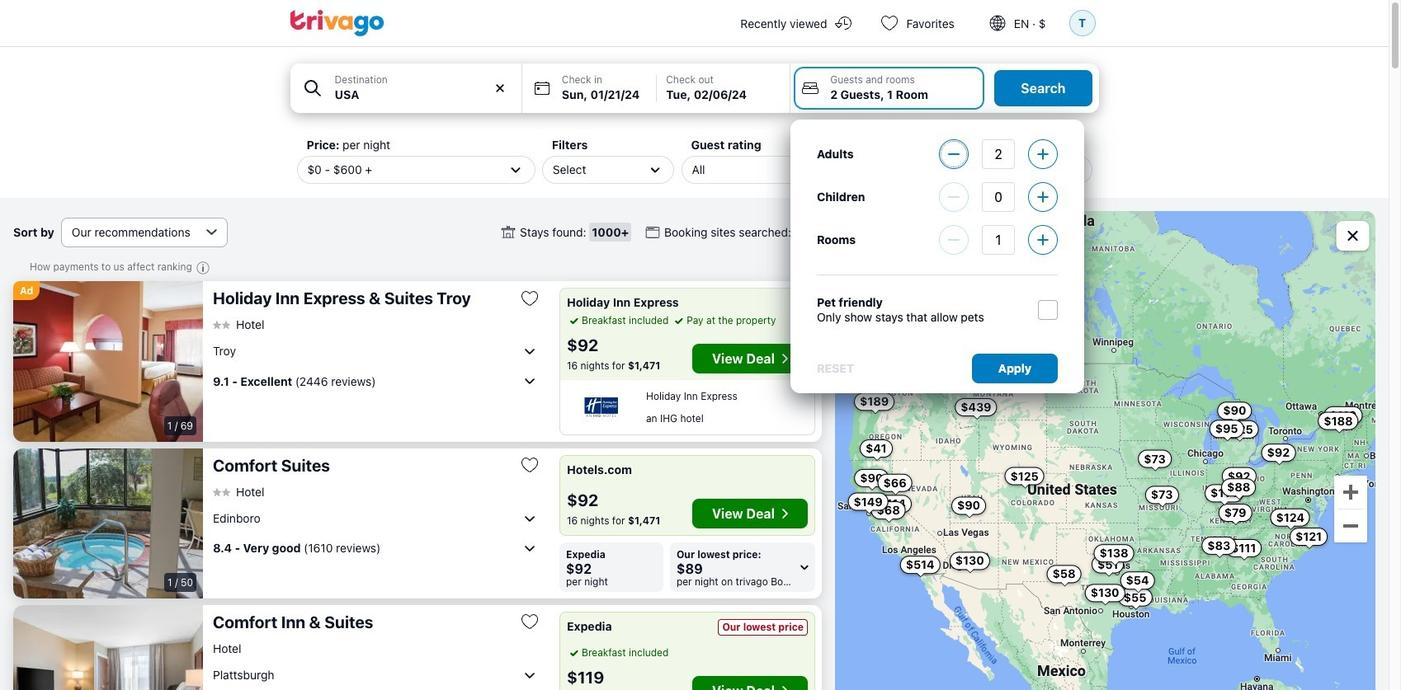 Task type: locate. For each thing, give the bounding box(es) containing it.
1 vertical spatial more image
[[1029, 226, 1057, 254]]

None checkbox
[[1038, 300, 1058, 320]]

1 less image from the top
[[940, 183, 968, 211]]

None field
[[290, 64, 521, 113]]

less image
[[940, 183, 968, 211], [940, 226, 968, 254]]

less image
[[940, 140, 968, 168]]

less image for second more icon from the top
[[940, 226, 968, 254]]

more image up more image
[[1029, 140, 1057, 168]]

more image down more image
[[1029, 226, 1057, 254]]

clear image
[[493, 81, 507, 96]]

2 less image from the top
[[940, 226, 968, 254]]

1 vertical spatial less image
[[940, 226, 968, 254]]

holiday inn express image
[[567, 396, 636, 419]]

more image
[[1029, 183, 1057, 211]]

trivago logo image
[[290, 10, 384, 36]]

0 vertical spatial more image
[[1029, 140, 1057, 168]]

0 vertical spatial less image
[[940, 183, 968, 211]]

map region
[[835, 211, 1376, 691]]

more image
[[1029, 140, 1057, 168], [1029, 226, 1057, 254]]

Where to? search field
[[335, 86, 512, 103]]

1 more image from the top
[[1029, 140, 1057, 168]]

None number field
[[982, 139, 1015, 169], [982, 182, 1015, 212], [982, 225, 1015, 255], [982, 139, 1015, 169], [982, 182, 1015, 212], [982, 225, 1015, 255]]



Task type: describe. For each thing, give the bounding box(es) containing it.
comfort suites, (edinboro, usa) image
[[13, 449, 203, 599]]

less image for more image
[[940, 183, 968, 211]]

comfort inn & suites, (plattsburgh, usa) image
[[13, 605, 203, 691]]

holiday inn express & suites troy, (troy, usa) image
[[13, 281, 203, 442]]

2 more image from the top
[[1029, 226, 1057, 254]]



Task type: vqa. For each thing, say whether or not it's contained in the screenshot.
YOUR NEXT STAY image
no



